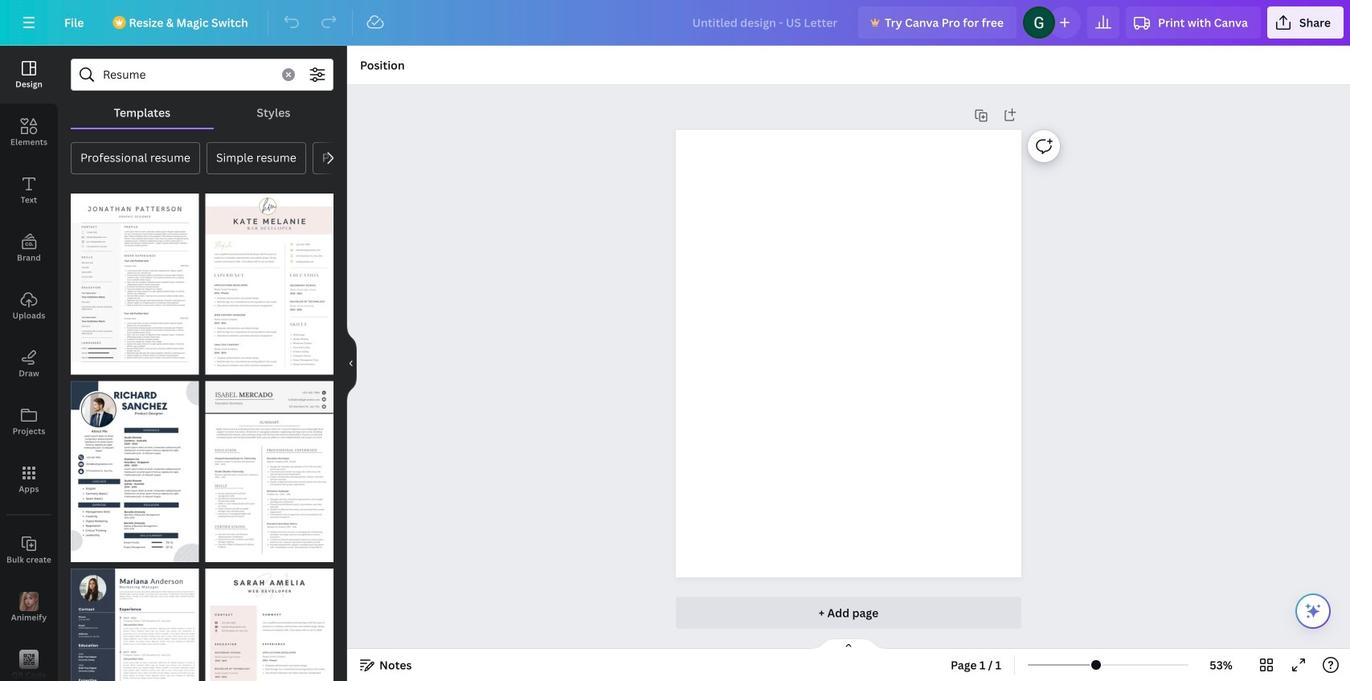 Task type: locate. For each thing, give the bounding box(es) containing it.
gray and white simple clean resume group
[[205, 372, 334, 563]]

minimalist white and grey professional resume group
[[71, 184, 199, 375]]

black white minimalist cv resume group
[[71, 559, 199, 682]]

gray and white simple clean resume image
[[205, 381, 334, 563]]

main menu bar
[[0, 0, 1351, 46]]

minimalist clean signature cv resume image
[[205, 194, 334, 375]]

elegant minimalist cv resume image
[[205, 569, 334, 682]]

blue professional modern cv resume image
[[71, 381, 199, 563]]

Search US Letter templates search field
[[103, 59, 273, 90]]

black white minimalist cv resume image
[[71, 569, 199, 682]]



Task type: vqa. For each thing, say whether or not it's contained in the screenshot.
the rightmost of
no



Task type: describe. For each thing, give the bounding box(es) containing it.
side panel tab list
[[0, 46, 58, 682]]

show pages image
[[810, 638, 888, 651]]

hide image
[[347, 325, 357, 402]]

Design title text field
[[680, 6, 852, 39]]

canva assistant image
[[1304, 602, 1323, 621]]

elegant minimalist cv resume group
[[205, 559, 334, 682]]

Zoom button
[[1196, 653, 1248, 679]]

minimalist clean signature cv resume group
[[205, 184, 334, 375]]

blue professional modern cv resume group
[[71, 372, 199, 563]]



